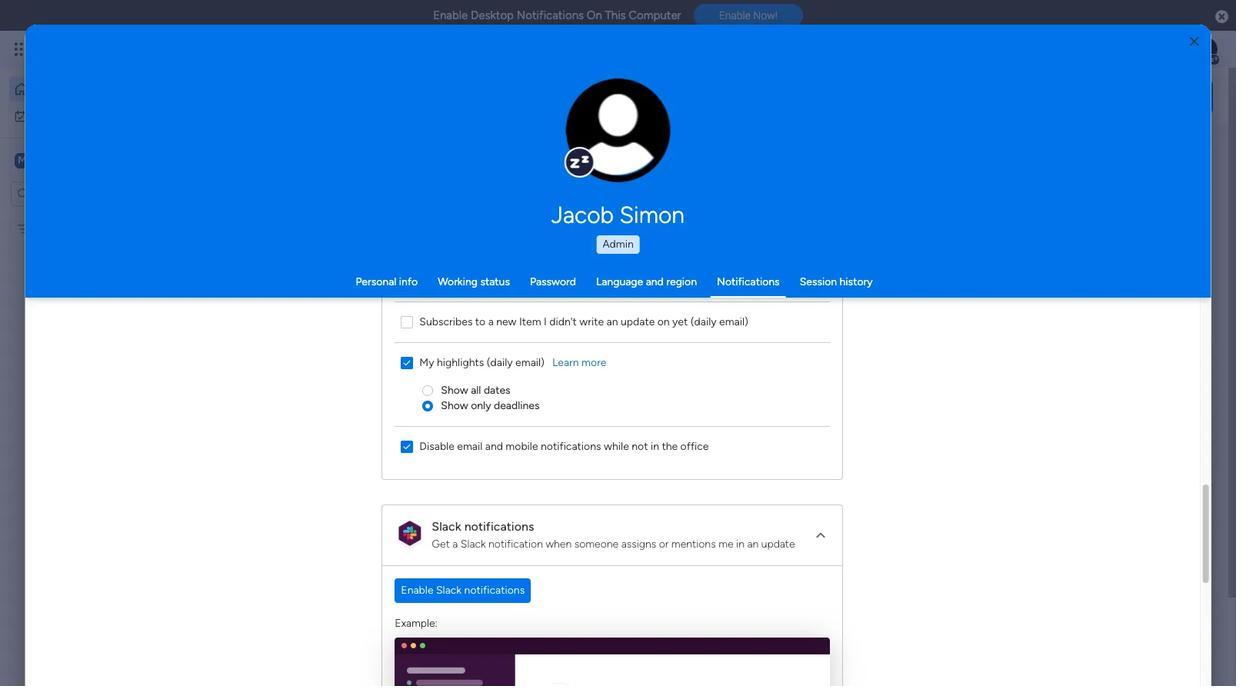 Task type: locate. For each thing, give the bounding box(es) containing it.
enable now!
[[719, 9, 778, 22]]

an
[[606, 315, 618, 328], [747, 537, 758, 551]]

0 vertical spatial show
[[441, 384, 468, 397]]

notifications right region
[[717, 275, 780, 289]]

slack right get
[[460, 537, 486, 551]]

my inside button
[[34, 109, 49, 122]]

a
[[488, 315, 494, 328], [452, 537, 458, 551]]

1 vertical spatial in
[[736, 537, 744, 551]]

home button
[[9, 77, 165, 102]]

in left the
[[651, 440, 659, 453]]

1 vertical spatial update
[[761, 537, 795, 551]]

2 vertical spatial slack
[[436, 584, 461, 597]]

workspace
[[65, 153, 126, 167], [404, 338, 456, 351], [344, 655, 411, 672]]

notifications up notification
[[464, 519, 534, 534]]

enable slack notifications
[[401, 584, 525, 597]]

in right the me
[[736, 537, 744, 551]]

update inside slack notifications get a slack notification when someone assigns or mentions me in an update
[[761, 537, 795, 551]]

all
[[471, 384, 481, 397]]

an right write
[[606, 315, 618, 328]]

0 vertical spatial main workspace
[[35, 153, 126, 167]]

disable email and mobile notifications while not in the office
[[419, 440, 709, 453]]

0 vertical spatial a
[[488, 315, 494, 328]]

1 vertical spatial an
[[747, 537, 758, 551]]

1 vertical spatial and
[[485, 440, 503, 453]]

my inside list box
[[36, 222, 51, 235]]

jacob simon image
[[1193, 37, 1218, 62]]

1 vertical spatial main workspace
[[311, 655, 411, 672]]

1 vertical spatial email)
[[515, 356, 544, 369]]

0 vertical spatial my
[[34, 109, 49, 122]]

password
[[530, 275, 576, 289]]

an right the me
[[747, 537, 758, 551]]

region
[[382, 0, 842, 479], [382, 566, 842, 686]]

1 horizontal spatial (daily
[[690, 315, 717, 328]]

notification
[[488, 537, 543, 551]]

get
[[432, 537, 450, 551]]

didn't
[[549, 315, 577, 328]]

my down home
[[34, 109, 49, 122]]

2 vertical spatial my
[[419, 356, 434, 369]]

0 horizontal spatial an
[[606, 315, 618, 328]]

email
[[457, 440, 482, 453]]

session history
[[800, 275, 873, 289]]

getting started element
[[983, 614, 1213, 676]]

and right email
[[485, 440, 503, 453]]

a right get
[[452, 537, 458, 551]]

in
[[651, 440, 659, 453], [736, 537, 744, 551]]

personal info link
[[356, 275, 418, 289]]

0 horizontal spatial email)
[[515, 356, 544, 369]]

0 horizontal spatial main workspace
[[35, 153, 126, 167]]

1 horizontal spatial main
[[311, 655, 341, 672]]

main workspace down example:
[[311, 655, 411, 672]]

notifications
[[541, 440, 601, 453], [464, 519, 534, 534], [464, 584, 525, 597]]

notifications down notification
[[464, 584, 525, 597]]

2 vertical spatial notifications
[[464, 584, 525, 597]]

enable now! button
[[694, 4, 803, 27]]

dapulse x slim image
[[1190, 142, 1209, 161]]

0 vertical spatial in
[[651, 440, 659, 453]]

0 vertical spatial email)
[[719, 315, 748, 328]]

0 horizontal spatial a
[[452, 537, 458, 551]]

0 horizontal spatial main
[[35, 153, 62, 167]]

0 vertical spatial notifications
[[517, 8, 584, 22]]

update left on
[[621, 315, 655, 328]]

enable inside button
[[719, 9, 751, 22]]

0 vertical spatial main
[[35, 153, 62, 167]]

slack up example:
[[436, 584, 461, 597]]

enable inside 'button'
[[401, 584, 433, 597]]

email)
[[719, 315, 748, 328], [515, 356, 544, 369]]

1 vertical spatial notifications
[[464, 519, 534, 534]]

show for show only deadlines
[[441, 399, 468, 412]]

1 vertical spatial notifications
[[717, 275, 780, 289]]

update inside region
[[621, 315, 655, 328]]

1 vertical spatial show
[[441, 399, 468, 412]]

management
[[302, 338, 366, 351]]

0 horizontal spatial work
[[51, 109, 75, 122]]

update feed (inbox)
[[259, 398, 387, 415]]

workspace inside button
[[344, 655, 411, 672]]

invite your teammates and start collaborating
[[354, 526, 606, 541]]

my for my highlights (daily email)
[[419, 356, 434, 369]]

show only deadlines
[[441, 399, 539, 412]]

jacob
[[552, 202, 614, 229]]

option
[[0, 215, 196, 218]]

2 horizontal spatial main
[[378, 338, 401, 351]]

1 region from the top
[[382, 0, 842, 479]]

1 horizontal spatial email)
[[719, 315, 748, 328]]

invite
[[354, 526, 385, 541]]

0 vertical spatial workspace
[[65, 153, 126, 167]]

(daily right yet
[[690, 315, 717, 328]]

in inside region
[[651, 440, 659, 453]]

a inside slack notifications get a slack notification when someone assigns or mentions me in an update
[[452, 537, 458, 551]]

0 vertical spatial (daily
[[690, 315, 717, 328]]

enable
[[433, 8, 468, 22], [719, 9, 751, 22], [401, 584, 433, 597]]

jacob simon button
[[407, 202, 830, 229]]

1 vertical spatial a
[[452, 537, 458, 551]]

learn more link
[[552, 355, 606, 370]]

enable left "now!"
[[719, 9, 751, 22]]

0 vertical spatial region
[[382, 0, 842, 479]]

1 vertical spatial main
[[378, 338, 401, 351]]

slack
[[432, 519, 461, 534], [460, 537, 486, 551], [436, 584, 461, 597]]

0 vertical spatial work
[[51, 109, 75, 122]]

work down home
[[51, 109, 75, 122]]

now!
[[754, 9, 778, 22]]

slack up get
[[432, 519, 461, 534]]

my work
[[34, 109, 75, 122]]

my work button
[[9, 103, 165, 128]]

0 horizontal spatial (daily
[[487, 356, 513, 369]]

update left no
[[761, 537, 795, 551]]

my left highlights
[[419, 356, 434, 369]]

close image
[[1190, 36, 1199, 47]]

deadlines
[[494, 399, 539, 412]]

1 horizontal spatial update
[[761, 537, 795, 551]]

2 vertical spatial and
[[481, 526, 502, 541]]

desktop
[[471, 8, 514, 22]]

notifications link
[[717, 275, 780, 289]]

no
[[796, 527, 810, 540]]

my for my board
[[36, 222, 51, 235]]

(daily
[[690, 315, 717, 328], [487, 356, 513, 369]]

teammates
[[416, 526, 478, 541]]

0 horizontal spatial update
[[621, 315, 655, 328]]

email) down notifications "link"
[[719, 315, 748, 328]]

main workspace button
[[247, 639, 584, 686]]

region
[[667, 275, 697, 289]]

1 horizontal spatial an
[[747, 537, 758, 551]]

2 show from the top
[[441, 399, 468, 412]]

and left region
[[646, 275, 664, 289]]

board
[[54, 222, 82, 235]]

slack inside 'button'
[[436, 584, 461, 597]]

status
[[480, 275, 510, 289]]

email) left the learn on the left
[[515, 356, 544, 369]]

show left "all"
[[441, 384, 468, 397]]

work left management
[[276, 338, 300, 351]]

my
[[34, 109, 49, 122], [36, 222, 51, 235], [419, 356, 434, 369]]

2 vertical spatial main
[[311, 655, 341, 672]]

while
[[604, 440, 629, 453]]

1 horizontal spatial in
[[736, 537, 744, 551]]

1 horizontal spatial a
[[488, 315, 494, 328]]

change profile picture
[[586, 139, 651, 163]]

0 horizontal spatial in
[[651, 440, 659, 453]]

notifications left while
[[541, 440, 601, 453]]

change profile picture button
[[566, 78, 671, 183]]

my left 'board'
[[36, 222, 51, 235]]

the
[[662, 440, 678, 453]]

show down show all dates
[[441, 399, 468, 412]]

1 vertical spatial work
[[276, 338, 300, 351]]

workspace down subscribes
[[404, 338, 456, 351]]

and left start
[[481, 526, 502, 541]]

work management > main workspace
[[276, 338, 456, 351]]

0 vertical spatial update
[[621, 315, 655, 328]]

workspace down example:
[[344, 655, 411, 672]]

1 horizontal spatial main workspace
[[311, 655, 411, 672]]

(daily up dates on the bottom of page
[[487, 356, 513, 369]]

1 show from the top
[[441, 384, 468, 397]]

1 vertical spatial region
[[382, 566, 842, 686]]

example:
[[395, 617, 437, 630]]

update
[[621, 315, 655, 328], [761, 537, 795, 551]]

office
[[680, 440, 709, 453]]

main workspace
[[35, 153, 126, 167], [311, 655, 411, 672]]

personal
[[356, 275, 397, 289]]

workspace up search in workspace field
[[65, 153, 126, 167]]

language and region
[[596, 275, 697, 289]]

notifications
[[517, 8, 584, 22], [717, 275, 780, 289]]

more
[[581, 356, 606, 369]]

disable
[[419, 440, 454, 453]]

a right to
[[488, 315, 494, 328]]

write
[[579, 315, 604, 328]]

enable up example:
[[401, 584, 433, 597]]

collaborating
[[534, 526, 606, 541]]

1 vertical spatial slack
[[460, 537, 486, 551]]

main workspace up search in workspace field
[[35, 153, 126, 167]]

enable left desktop
[[433, 8, 468, 22]]

and
[[646, 275, 664, 289], [485, 440, 503, 453], [481, 526, 502, 541]]

no thanks
[[796, 527, 845, 540]]

2 vertical spatial workspace
[[344, 655, 411, 672]]

1 vertical spatial my
[[36, 222, 51, 235]]

mobile
[[505, 440, 538, 453]]

2 region from the top
[[382, 566, 842, 686]]

notifications left on
[[517, 8, 584, 22]]



Task type: vqa. For each thing, say whether or not it's contained in the screenshot.
CLEAR ALL
no



Task type: describe. For each thing, give the bounding box(es) containing it.
personal info
[[356, 275, 418, 289]]

info
[[399, 275, 418, 289]]

workspace selection element
[[15, 151, 129, 171]]

start
[[505, 526, 531, 541]]

notifications inside enable slack notifications 'button'
[[464, 584, 525, 597]]

0 vertical spatial an
[[606, 315, 618, 328]]

language
[[596, 275, 643, 289]]

password link
[[530, 275, 576, 289]]

slack notifications get a slack notification when someone assigns or mentions me in an update
[[432, 519, 795, 551]]

my for my work
[[34, 109, 49, 122]]

update
[[259, 398, 306, 415]]

home
[[35, 82, 65, 95]]

picture
[[603, 152, 634, 163]]

notifications inside slack notifications get a slack notification when someone assigns or mentions me in an update
[[464, 519, 534, 534]]

show all dates
[[441, 384, 510, 397]]

region containing subscribes to a new item i didn't write an update on yet (daily email)
[[382, 0, 842, 479]]

assigns
[[621, 537, 656, 551]]

dapulse close image
[[1216, 9, 1229, 25]]

select product image
[[14, 42, 29, 57]]

your
[[388, 526, 413, 541]]

feed
[[309, 398, 338, 415]]

an inside slack notifications get a slack notification when someone assigns or mentions me in an update
[[747, 537, 758, 551]]

working status link
[[438, 275, 510, 289]]

enable for enable desktop notifications on this computer
[[433, 8, 468, 22]]

mentions
[[671, 537, 716, 551]]

workspace image
[[15, 152, 30, 169]]

subscribes to a new item i didn't write an update on yet (daily email)
[[419, 315, 748, 328]]

0 vertical spatial slack
[[432, 519, 461, 534]]

0 vertical spatial notifications
[[541, 440, 601, 453]]

session history link
[[800, 275, 873, 289]]

yet
[[672, 315, 688, 328]]

main workspace inside workspace selection element
[[35, 153, 126, 167]]

enable desktop notifications on this computer
[[433, 8, 681, 22]]

session
[[800, 275, 837, 289]]

my board list box
[[0, 212, 196, 449]]

someone
[[574, 537, 618, 551]]

history
[[840, 275, 873, 289]]

1 horizontal spatial work
[[276, 338, 300, 351]]

1 vertical spatial (daily
[[487, 356, 513, 369]]

show for show all dates
[[441, 384, 468, 397]]

1 horizontal spatial notifications
[[717, 275, 780, 289]]

>
[[368, 338, 375, 351]]

dates
[[484, 384, 510, 397]]

admin
[[603, 238, 634, 251]]

computer
[[629, 8, 681, 22]]

when
[[546, 537, 572, 551]]

enable slack notifications button
[[395, 578, 531, 603]]

main workspace inside button
[[311, 655, 411, 672]]

a inside region
[[488, 315, 494, 328]]

not
[[632, 440, 648, 453]]

subscribes
[[419, 315, 472, 328]]

item
[[519, 315, 541, 328]]

region containing enable slack notifications
[[382, 566, 842, 686]]

enable for enable slack notifications
[[401, 584, 433, 597]]

add to favorites image
[[435, 312, 451, 327]]

to
[[475, 315, 485, 328]]

learn
[[552, 356, 579, 369]]

i
[[544, 315, 547, 328]]

my board
[[36, 222, 82, 235]]

this
[[605, 8, 626, 22]]

work inside button
[[51, 109, 75, 122]]

highlights
[[437, 356, 484, 369]]

main inside button
[[311, 655, 341, 672]]

0 horizontal spatial notifications
[[517, 8, 584, 22]]

on
[[657, 315, 670, 328]]

only
[[471, 399, 491, 412]]

thanks
[[813, 527, 845, 540]]

1 vertical spatial workspace
[[404, 338, 456, 351]]

working
[[438, 275, 478, 289]]

m
[[18, 153, 27, 167]]

on
[[587, 8, 602, 22]]

change
[[586, 139, 621, 150]]

or
[[659, 537, 669, 551]]

me
[[718, 537, 733, 551]]

work management > main workspace link
[[250, 187, 465, 360]]

in inside slack notifications get a slack notification when someone assigns or mentions me in an update
[[736, 537, 744, 551]]

learn more
[[552, 356, 606, 369]]

(inbox)
[[342, 398, 387, 415]]

language and region link
[[596, 275, 697, 289]]

enable for enable now!
[[719, 9, 751, 22]]

main inside workspace selection element
[[35, 153, 62, 167]]

0 vertical spatial and
[[646, 275, 664, 289]]

Search in workspace field
[[32, 185, 128, 202]]

profile
[[623, 139, 651, 150]]

my highlights (daily email)
[[419, 356, 544, 369]]

working status
[[438, 275, 510, 289]]

new
[[496, 315, 516, 328]]

no thanks button
[[789, 522, 851, 546]]

jacob simon
[[552, 202, 685, 229]]



